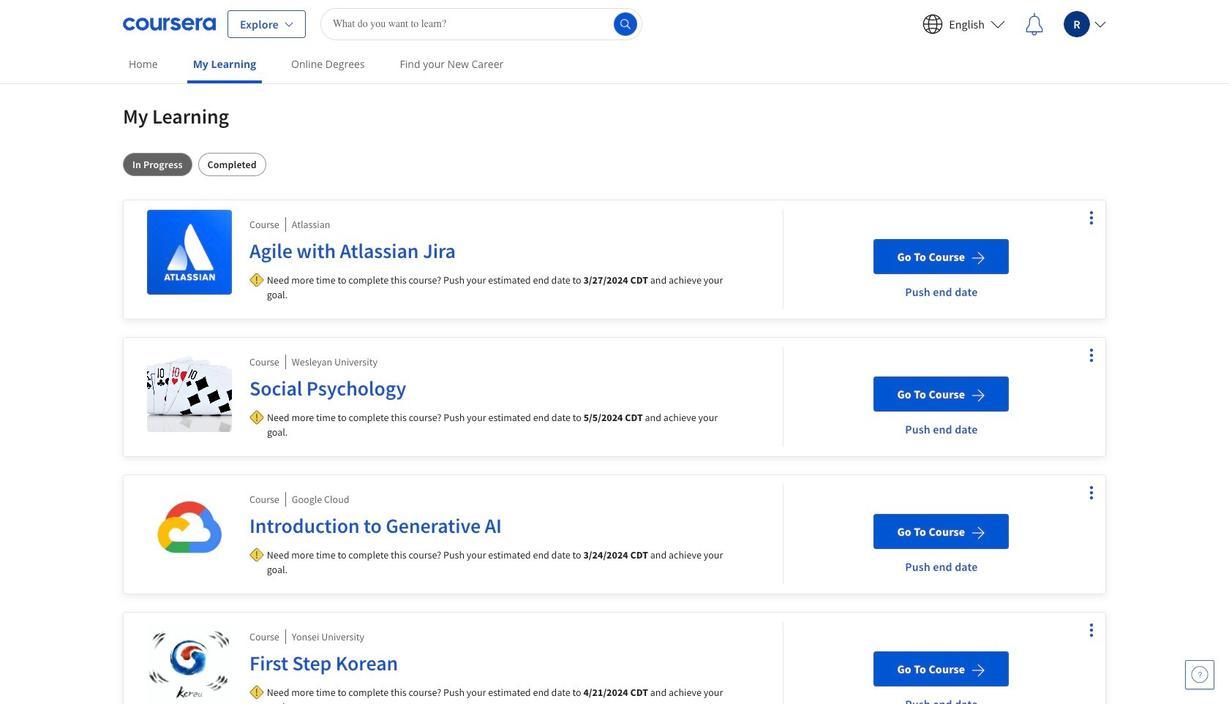 Task type: vqa. For each thing, say whether or not it's contained in the screenshot.
Miller
no



Task type: locate. For each thing, give the bounding box(es) containing it.
tab list
[[123, 153, 1106, 176]]

None search field
[[320, 8, 642, 40]]

more option for introduction to generative ai image
[[1081, 483, 1102, 503]]

more option for first step korean image
[[1081, 621, 1102, 641]]

agile with atlassian jira image
[[147, 210, 232, 295]]

first step korean image
[[147, 623, 232, 705]]

introduction to generative ai image
[[147, 485, 232, 570]]

social psychology image
[[147, 348, 232, 432]]



Task type: describe. For each thing, give the bounding box(es) containing it.
help center image
[[1191, 667, 1209, 684]]

more option for social psychology image
[[1081, 345, 1102, 366]]

more option for agile with atlassian jira image
[[1081, 208, 1102, 228]]

coursera image
[[123, 12, 216, 35]]

What do you want to learn? text field
[[320, 8, 642, 40]]



